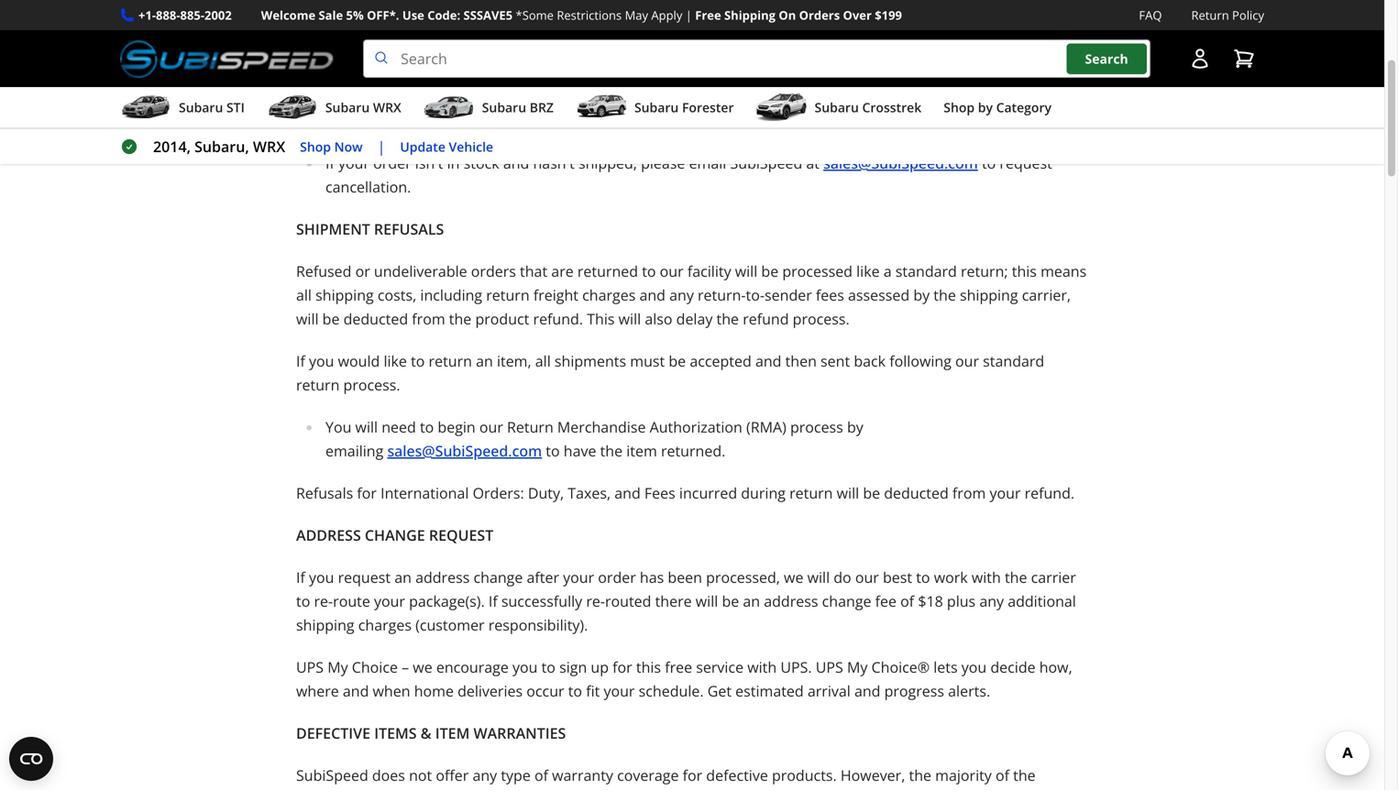 Task type: locate. For each thing, give the bounding box(es) containing it.
order up "cancellation." on the left
[[373, 153, 411, 173]]

subaru wrx
[[325, 99, 401, 116]]

1 vertical spatial process.
[[343, 375, 400, 395]]

by down back
[[847, 417, 863, 437]]

be inside if the item you ordered was in stock at the time you placed your order, it is unlikely we will be able to cancel your order. our system sends orders immediately to ship.
[[914, 32, 931, 52]]

order.
[[296, 56, 338, 76]]

0 vertical spatial returned.
[[879, 122, 943, 142]]

1 horizontal spatial (rma)
[[746, 417, 786, 437]]

are up freight
[[551, 261, 574, 281]]

route
[[333, 592, 370, 611]]

0 vertical spatial shop
[[944, 99, 975, 116]]

would
[[338, 351, 380, 371]]

will down $199
[[888, 32, 910, 52]]

a subaru forester thumbnail image image
[[576, 94, 627, 121]]

warranties
[[474, 724, 566, 743]]

0 horizontal spatial (rma)
[[422, 122, 462, 142]]

0 vertical spatial begin
[[827, 98, 865, 118]]

change
[[365, 525, 425, 545]]

1 vertical spatial wrx
[[253, 137, 285, 156]]

if for if the item you ordered was in stock at the time you placed your order, it is unlikely we will be able to cancel your order. our system sends orders immediately to ship.
[[296, 32, 305, 52]]

has
[[640, 568, 664, 587]]

an down processed,
[[743, 592, 760, 611]]

item up the fees on the left bottom of the page
[[626, 441, 657, 461]]

shop inside dropdown button
[[944, 99, 975, 116]]

arrival
[[808, 681, 851, 701]]

0 vertical spatial a
[[884, 261, 892, 281]]

wrx down a subaru wrx thumbnail image
[[253, 137, 285, 156]]

that inside refused or undeliverable orders that are returned to our facility will be processed like a standard return; this means all shipping costs, including return freight charges and any return-to-sender fees assessed by the shipping carrier, will be deducted from the product refund. this will also delay the refund process.
[[520, 261, 548, 281]]

0 horizontal spatial address
[[415, 568, 470, 587]]

0 vertical spatial for
[[613, 658, 632, 677]]

need inside you will need to begin our return merchandise authorization (rma) process by emailing
[[382, 417, 416, 437]]

merchandise down shipments
[[557, 417, 646, 437]]

0 horizontal spatial request
[[338, 568, 391, 587]]

1 horizontal spatial not
[[998, 790, 1021, 790]]

if inside if the item you ordered was in stock at the time you placed your order, it is unlikely we will be able to cancel your order. our system sends orders immediately to ship.
[[296, 32, 305, 52]]

5 subaru from the left
[[815, 99, 859, 116]]

1 horizontal spatial item
[[626, 441, 657, 461]]

0 vertical spatial all
[[296, 285, 312, 305]]

orders up product
[[471, 261, 516, 281]]

progress
[[884, 681, 944, 701]]

return right during
[[790, 483, 833, 503]]

will
[[888, 32, 910, 52], [745, 98, 767, 118], [735, 261, 758, 281], [296, 309, 319, 329], [619, 309, 641, 329], [355, 417, 378, 437], [837, 483, 859, 503], [807, 568, 830, 587], [696, 592, 718, 611]]

process inside . you will need to begin our return merchandise authorization (rma) process by emailing
[[466, 122, 519, 142]]

authorization down subaru wrx
[[325, 122, 418, 142]]

the down subaru crosstrek in the right of the page
[[818, 122, 840, 142]]

1 vertical spatial return
[[896, 98, 943, 118]]

1 vertical spatial shop
[[300, 138, 331, 155]]

for up under
[[683, 766, 702, 785]]

with inside ups my choice – we encourage you to sign up for this free service with ups. ups my choice® lets you decide how, where and when home deliveries occur to fit your schedule. get estimated arrival and progress alerts.
[[747, 658, 777, 677]]

0 horizontal spatial an
[[394, 568, 412, 587]]

2 horizontal spatial any
[[980, 592, 1004, 611]]

0 horizontal spatial ups
[[296, 658, 324, 677]]

subaru inside subaru crosstrek dropdown button
[[815, 99, 859, 116]]

1 horizontal spatial like
[[856, 261, 880, 281]]

orders up now
[[325, 98, 374, 118]]

shall
[[963, 790, 994, 790]]

from left refund.
[[953, 483, 986, 503]]

address
[[415, 568, 470, 587], [764, 592, 818, 611]]

fit
[[586, 681, 600, 701]]

subaru inside subaru sti dropdown button
[[179, 99, 223, 116]]

1 horizontal spatial at
[[806, 153, 820, 173]]

1 horizontal spatial authorization
[[650, 417, 743, 437]]

by right assessed
[[914, 285, 930, 305]]

will left do
[[807, 568, 830, 587]]

any right plus in the right of the page
[[980, 592, 1004, 611]]

address down processed,
[[764, 592, 818, 611]]

need up the for international
[[382, 417, 416, 437]]

0 horizontal spatial at
[[544, 32, 558, 52]]

0 vertical spatial in
[[488, 32, 501, 52]]

0 vertical spatial are
[[551, 261, 574, 281]]

like inside the if you would like to return an item, all shipments must be accepted and then sent back following our standard return process.
[[384, 351, 407, 371]]

system
[[372, 56, 420, 76]]

authorization down the if you would like to return an item, all shipments must be accepted and then sent back following our standard return process.
[[650, 417, 743, 437]]

1 re- from the left
[[314, 592, 333, 611]]

at inside if the item you ordered was in stock at the time you placed your order, it is unlikely we will be able to cancel your order. our system sends orders immediately to ship.
[[544, 32, 558, 52]]

1 vertical spatial are
[[568, 790, 590, 790]]

0 vertical spatial wrx
[[373, 99, 401, 116]]

1 vertical spatial an
[[394, 568, 412, 587]]

(rma) down a subaru brz thumbnail image
[[422, 122, 462, 142]]

process. down fees
[[793, 309, 850, 329]]

at up immediately
[[544, 32, 558, 52]]

1 vertical spatial address
[[764, 592, 818, 611]]

0 horizontal spatial wrx
[[253, 137, 285, 156]]

it
[[781, 32, 790, 52]]

an left the item,
[[476, 351, 493, 371]]

shipping down route
[[296, 615, 354, 635]]

1 vertical spatial that
[[520, 261, 548, 281]]

be inside the if you would like to return an item, all shipments must be accepted and then sent back following our standard return process.
[[669, 351, 686, 371]]

emailing down cannot
[[543, 122, 601, 142]]

sales@subispeed.com down "crosstrek"
[[823, 153, 978, 173]]

3 subaru from the left
[[482, 99, 526, 116]]

your
[[700, 32, 731, 52], [1033, 32, 1064, 52], [338, 153, 370, 173], [990, 483, 1021, 503], [563, 568, 594, 587], [374, 592, 405, 611], [604, 681, 635, 701]]

1 vertical spatial orders
[[471, 261, 516, 281]]

any up delay
[[669, 285, 694, 305]]

we inside if you request an address change after your order has been processed, we will do our best to work with the carrier to re-route your package(s). if successfully re-routed there will be an address change fee of $18 plus any additional shipping charges (customer responsibility).
[[784, 568, 804, 587]]

stock inside if the item you ordered was in stock at the time you placed your order, it is unlikely we will be able to cancel your order. our system sends orders immediately to ship.
[[505, 32, 540, 52]]

any left type
[[473, 766, 497, 785]]

the inside if you request an address change after your order has been processed, we will do our best to work with the carrier to re-route your package(s). if successfully re-routed there will be an address change fee of $18 plus any additional shipping charges (customer responsibility).
[[1005, 568, 1027, 587]]

your right fit
[[604, 681, 635, 701]]

return inside refused or undeliverable orders that are returned to our facility will be processed like a standard return; this means all shipping costs, including return freight charges and any return-to-sender fees assessed by the shipping carrier, will be deducted from the product refund. this will also delay the refund process.
[[486, 285, 530, 305]]

by down shipped
[[523, 122, 539, 142]]

refusals
[[296, 483, 353, 503]]

with up estimated
[[747, 658, 777, 677]]

charges inside if you request an address change after your order has been processed, we will do our best to work with the carrier to re-route your package(s). if successfully re-routed there will be an address change fee of $18 plus any additional shipping charges (customer responsibility).
[[358, 615, 412, 635]]

to down shop by category dropdown button
[[982, 153, 996, 173]]

your left refund.
[[990, 483, 1021, 503]]

shop
[[944, 99, 975, 116], [300, 138, 331, 155]]

by inside . you will need to begin our return merchandise authorization (rma) process by emailing
[[523, 122, 539, 142]]

wrx inside dropdown button
[[373, 99, 401, 116]]

(rma)
[[422, 122, 462, 142], [746, 417, 786, 437]]

0 vertical spatial have
[[411, 98, 446, 118]]

items
[[374, 724, 417, 743]]

with
[[972, 568, 1001, 587], [747, 658, 777, 677]]

subaru for subaru forester
[[634, 99, 679, 116]]

1 horizontal spatial wrx
[[373, 99, 401, 116]]

deducted up best
[[884, 483, 949, 503]]

that
[[378, 98, 408, 118], [520, 261, 548, 281]]

the right majority
[[1013, 766, 1036, 785]]

a inside refused or undeliverable orders that are returned to our facility will be processed like a standard return; this means all shipping costs, including return freight charges and any return-to-sender fees assessed by the shipping carrier, will be deducted from the product refund. this will also delay the refund process.
[[884, 261, 892, 281]]

in
[[488, 32, 501, 52], [447, 153, 460, 173]]

0 horizontal spatial all
[[296, 285, 312, 305]]

subaru for subaru brz
[[482, 99, 526, 116]]

of right majority
[[996, 766, 1009, 785]]

1 vertical spatial request
[[338, 568, 391, 587]]

0 vertical spatial return
[[1191, 7, 1229, 23]]

you up occur
[[513, 658, 538, 677]]

begin inside . you will need to begin our return merchandise authorization (rma) process by emailing
[[827, 98, 865, 118]]

refusals
[[374, 219, 444, 239]]

routed
[[605, 592, 651, 611]]

2 horizontal spatial of
[[996, 766, 1009, 785]]

2002
[[204, 7, 232, 23]]

to up the for international
[[420, 417, 434, 437]]

any inside if you request an address change after your order has been processed, we will do our best to work with the carrier to re-route your package(s). if successfully re-routed there will be an address change fee of $18 plus any additional shipping charges (customer responsibility).
[[980, 592, 1004, 611]]

and up also
[[640, 285, 666, 305]]

responsibility).
[[488, 615, 588, 635]]

return-
[[698, 285, 746, 305]]

sign
[[559, 658, 587, 677]]

shipped
[[506, 98, 562, 118]]

0 vertical spatial authorization
[[325, 122, 418, 142]]

cancellation.
[[325, 177, 411, 197]]

885-
[[180, 7, 204, 23]]

we inside ups my choice – we encourage you to sign up for this free service with ups. ups my choice® lets you decide how, where and when home deliveries occur to fit your schedule. get estimated arrival and progress alerts.
[[413, 658, 432, 677]]

address up package(s).
[[415, 568, 470, 587]]

our inside if you request an address change after your order has been processed, we will do our best to work with the carrier to re-route your package(s). if successfully re-routed there will be an address change fee of $18 plus any additional shipping charges (customer responsibility).
[[855, 568, 879, 587]]

to
[[968, 32, 982, 52], [605, 56, 619, 76], [809, 98, 823, 118], [763, 122, 777, 142], [982, 153, 996, 173], [642, 261, 656, 281], [411, 351, 425, 371], [420, 417, 434, 437], [546, 441, 560, 461], [916, 568, 930, 587], [296, 592, 310, 611], [542, 658, 556, 677], [568, 681, 582, 701]]

re- right successfully
[[586, 592, 605, 611]]

and left the fees on the left bottom of the page
[[615, 483, 641, 503]]

1 vertical spatial emailing
[[325, 441, 384, 461]]

refund.
[[1025, 483, 1075, 503]]

sales@subispeed.com to have the item returned. down a subaru crosstrek thumbnail image
[[605, 122, 943, 142]]

for right the up
[[613, 658, 632, 677]]

sales@subispeed.com up "orders:"
[[387, 441, 542, 461]]

1 horizontal spatial sales@subispeed.com
[[605, 122, 760, 142]]

subispeed up products
[[296, 766, 368, 785]]

if inside the if you would like to return an item, all shipments must be accepted and then sent back following our standard return process.
[[296, 351, 305, 371]]

shipping inside if you request an address change after your order has been processed, we will do our best to work with the carrier to re-route your package(s). if successfully re-routed there will be an address change fee of $18 plus any additional shipping charges (customer responsibility).
[[296, 615, 354, 635]]

0 vertical spatial we
[[864, 32, 884, 52]]

1 vertical spatial begin
[[438, 417, 476, 437]]

processed
[[782, 261, 853, 281]]

1 horizontal spatial my
[[847, 658, 868, 677]]

0 vertical spatial you
[[715, 98, 741, 118]]

1 horizontal spatial for
[[683, 766, 702, 785]]

1 horizontal spatial begin
[[827, 98, 865, 118]]

subispeed down a subaru crosstrek thumbnail image
[[730, 153, 802, 173]]

if the item you ordered was in stock at the time you placed your order, it is unlikely we will be able to cancel your order. our system sends orders immediately to ship.
[[296, 32, 1064, 76]]

subaru inside subaru forester dropdown button
[[634, 99, 679, 116]]

a up assessed
[[884, 261, 892, 281]]

1 vertical spatial sales@subispeed.com link
[[823, 153, 978, 173]]

returned.
[[879, 122, 943, 142], [661, 441, 726, 461]]

2014,
[[153, 137, 191, 156]]

you down off*.
[[370, 32, 395, 52]]

subaru
[[179, 99, 223, 116], [325, 99, 370, 116], [482, 99, 526, 116], [634, 99, 679, 116], [815, 99, 859, 116]]

shop left now
[[300, 138, 331, 155]]

by inside refused or undeliverable orders that are returned to our facility will be processed like a standard return; this means all shipping costs, including return freight charges and any return-to-sender fees assessed by the shipping carrier, will be deducted from the product refund. this will also delay the refund process.
[[914, 285, 930, 305]]

sales@subispeed.com down 'subaru forester'
[[605, 122, 760, 142]]

item
[[435, 724, 470, 743]]

returned. down "crosstrek"
[[879, 122, 943, 142]]

subaru forester button
[[576, 91, 734, 128]]

refused or undeliverable orders that are returned to our facility will be processed like a standard return; this means all shipping costs, including return freight charges and any return-to-sender fees assessed by the shipping carrier, will be deducted from the product refund. this will also delay the refund process.
[[296, 261, 1087, 329]]

merchandise inside . you will need to begin our return merchandise authorization (rma) process by emailing
[[947, 98, 1035, 118]]

and right arrival
[[854, 681, 881, 701]]

have down a subaru crosstrek thumbnail image
[[781, 122, 814, 142]]

2 vertical spatial item
[[626, 441, 657, 461]]

to inside the if you would like to return an item, all shipments must be accepted and then sent back following our standard return process.
[[411, 351, 425, 371]]

1 horizontal spatial return
[[896, 98, 943, 118]]

in inside if the item you ordered was in stock at the time you placed your order, it is unlikely we will be able to cancel your order. our system sends orders immediately to ship.
[[488, 32, 501, 52]]

you inside if you request an address change after your order has been processed, we will do our best to work with the carrier to re-route your package(s). if successfully re-routed there will be an address change fee of $18 plus any additional shipping charges (customer responsibility).
[[309, 568, 334, 587]]

0 horizontal spatial process.
[[343, 375, 400, 395]]

$18
[[918, 592, 943, 611]]

have
[[411, 98, 446, 118], [781, 122, 814, 142], [564, 441, 596, 461]]

where
[[296, 681, 339, 701]]

isn't
[[415, 153, 443, 173]]

process inside you will need to begin our return merchandise authorization (rma) process by emailing
[[790, 417, 843, 437]]

1 vertical spatial like
[[384, 351, 407, 371]]

process. inside refused or undeliverable orders that are returned to our facility will be processed like a standard return; this means all shipping costs, including return freight charges and any return-to-sender fees assessed by the shipping carrier, will be deducted from the product refund. this will also delay the refund process.
[[793, 309, 850, 329]]

1 vertical spatial order
[[598, 568, 636, 587]]

0 horizontal spatial process
[[466, 122, 519, 142]]

your right route
[[374, 592, 405, 611]]

0 horizontal spatial emailing
[[325, 441, 384, 461]]

shop now link
[[300, 136, 363, 157]]

the up immediately
[[561, 32, 584, 52]]

sale
[[319, 7, 343, 23]]

subispeed
[[730, 153, 802, 173], [296, 766, 368, 785], [887, 790, 959, 790]]

the right assessed
[[934, 285, 956, 305]]

must
[[630, 351, 665, 371]]

to up $18
[[916, 568, 930, 587]]

deducted
[[343, 309, 408, 329], [884, 483, 949, 503]]

by inside you will need to begin our return merchandise authorization (rma) process by emailing
[[847, 417, 863, 437]]

(rma) inside . you will need to begin our return merchandise authorization (rma) process by emailing
[[422, 122, 462, 142]]

faq
[[1139, 7, 1162, 23]]

at down subaru crosstrek dropdown button
[[806, 153, 820, 173]]

1 horizontal spatial standard
[[983, 351, 1045, 371]]

immediately
[[517, 56, 602, 76]]

by inside dropdown button
[[978, 99, 993, 116]]

wrx down system at top
[[373, 99, 401, 116]]

1 horizontal spatial you
[[715, 98, 741, 118]]

you inside . you will need to begin our return merchandise authorization (rma) process by emailing
[[715, 98, 741, 118]]

0 vertical spatial deducted
[[343, 309, 408, 329]]

returned. up refusals for international orders: duty, taxes, and fees incurred during return will be deducted from your refund.
[[661, 441, 726, 461]]

1 vertical spatial process
[[790, 417, 843, 437]]

our
[[869, 98, 893, 118], [660, 261, 684, 281], [955, 351, 979, 371], [479, 417, 503, 437], [855, 568, 879, 587], [484, 790, 508, 790]]

1 horizontal spatial an
[[476, 351, 493, 371]]

our inside the if you would like to return an item, all shipments must be accepted and then sent back following our standard return process.
[[955, 351, 979, 371]]

you
[[715, 98, 741, 118], [325, 417, 352, 437]]

need inside . you will need to begin our return merchandise authorization (rma) process by emailing
[[771, 98, 806, 118]]

back
[[854, 351, 886, 371]]

+1-
[[138, 7, 156, 23]]

product
[[475, 309, 529, 329]]

0 vertical spatial any
[[669, 285, 694, 305]]

orders inside if the item you ordered was in stock at the time you placed your order, it is unlikely we will be able to cancel your order. our system sends orders immediately to ship.
[[468, 56, 513, 76]]

0 vertical spatial orders
[[799, 7, 840, 23]]

sales@subispeed.com link for if your order isn't in stock and hasn't shipped, please email subispeed at
[[823, 153, 978, 173]]

1 horizontal spatial process
[[790, 417, 843, 437]]

0 vertical spatial with
[[972, 568, 1001, 587]]

1 horizontal spatial in
[[488, 32, 501, 52]]

deducted down costs,
[[343, 309, 408, 329]]

1 ups from the left
[[296, 658, 324, 677]]

return inside you will need to begin our return merchandise authorization (rma) process by emailing
[[507, 417, 554, 437]]

2014, subaru, wrx
[[153, 137, 285, 156]]

policy
[[1232, 7, 1264, 23]]

from down including
[[412, 309, 445, 329]]

sales@subispeed.com link up "orders:"
[[387, 441, 542, 461]]

will inside you will need to begin our return merchandise authorization (rma) process by emailing
[[355, 417, 378, 437]]

if up "cancellation." on the left
[[325, 153, 335, 173]]

2 subaru from the left
[[325, 99, 370, 116]]

0 vertical spatial process
[[466, 122, 519, 142]]

0 horizontal spatial item
[[335, 32, 366, 52]]

process. inside the if you would like to return an item, all shipments must be accepted and then sent back following our standard return process.
[[343, 375, 400, 395]]

subaru brz button
[[423, 91, 554, 128]]

if
[[296, 32, 305, 52], [325, 153, 335, 173], [296, 351, 305, 371], [296, 568, 305, 587], [489, 592, 498, 611]]

schedule.
[[639, 681, 704, 701]]

0 horizontal spatial not
[[409, 766, 432, 785]]

4 subaru from the left
[[634, 99, 679, 116]]

fees
[[645, 483, 676, 503]]

emailing inside you will need to begin our return merchandise authorization (rma) process by emailing
[[325, 441, 384, 461]]

merchandise inside you will need to begin our return merchandise authorization (rma) process by emailing
[[557, 417, 646, 437]]

if for if your order isn't in stock and hasn't shipped, please email subispeed at sales@subispeed.com
[[325, 153, 335, 173]]

by left category
[[978, 99, 993, 116]]

not right shall
[[998, 790, 1021, 790]]

sales@subispeed.com link down 'subaru forester'
[[605, 122, 760, 142]]

the left majority
[[909, 766, 932, 785]]

apply
[[651, 7, 682, 23]]

(rma) up during
[[746, 417, 786, 437]]

1 vertical spatial for
[[683, 766, 702, 785]]

the down including
[[449, 309, 472, 329]]

2 horizontal spatial subispeed
[[887, 790, 959, 790]]

0 vertical spatial charges
[[582, 285, 636, 305]]

1 vertical spatial have
[[781, 122, 814, 142]]

2 vertical spatial any
[[473, 766, 497, 785]]

like right would
[[384, 351, 407, 371]]

any inside refused or undeliverable orders that are returned to our facility will be processed like a standard return; this means all shipping costs, including return freight charges and any return-to-sender fees assessed by the shipping carrier, will be deducted from the product refund. this will also delay the refund process.
[[669, 285, 694, 305]]

your down free at the top of page
[[700, 32, 731, 52]]

refusals for international orders: duty, taxes, and fees incurred during return will be deducted from your refund.
[[296, 483, 1075, 503]]

subaru inside "subaru wrx" dropdown button
[[325, 99, 370, 116]]

to inside refused or undeliverable orders that are returned to our facility will be processed like a standard return; this means all shipping costs, including return freight charges and any return-to-sender fees assessed by the shipping carrier, will be deducted from the product refund. this will also delay the refund process.
[[642, 261, 656, 281]]

request down category
[[1000, 153, 1052, 173]]

1 horizontal spatial this
[[1012, 261, 1037, 281]]

&
[[421, 724, 431, 743]]

an inside the if you would like to return an item, all shipments must be accepted and then sent back following our standard return process.
[[476, 351, 493, 371]]

or
[[355, 261, 370, 281]]

1 subaru from the left
[[179, 99, 223, 116]]

in right isn't
[[447, 153, 460, 173]]

1 horizontal spatial process.
[[793, 309, 850, 329]]

0 vertical spatial this
[[1012, 261, 1037, 281]]

open widget image
[[9, 737, 53, 781]]

request up route
[[338, 568, 391, 587]]

and inside refused or undeliverable orders that are returned to our facility will be processed like a standard return; this means all shipping costs, including return freight charges and any return-to-sender fees assessed by the shipping carrier, will be deducted from the product refund. this will also delay the refund process.
[[640, 285, 666, 305]]

(rma) inside you will need to begin our return merchandise authorization (rma) process by emailing
[[746, 417, 786, 437]]

subaru for subaru crosstrek
[[815, 99, 859, 116]]

0 horizontal spatial any
[[473, 766, 497, 785]]

we left do
[[784, 568, 804, 587]]

our inside . you will need to begin our return merchandise authorization (rma) process by emailing
[[869, 98, 893, 118]]

not left offer
[[409, 766, 432, 785]]

process.
[[793, 309, 850, 329], [343, 375, 400, 395]]

means
[[1041, 261, 1087, 281]]

over
[[843, 7, 872, 23]]

0 vertical spatial from
[[412, 309, 445, 329]]

2 my from the left
[[847, 658, 868, 677]]

888-
[[156, 7, 180, 23]]

orders down was
[[468, 56, 513, 76]]

if left would
[[296, 351, 305, 371]]

authorization inside . you will need to begin our return merchandise authorization (rma) process by emailing
[[325, 122, 418, 142]]

0 horizontal spatial stock
[[464, 153, 499, 173]]

1 horizontal spatial with
[[972, 568, 1001, 587]]

emailing up refusals
[[325, 441, 384, 461]]

to inside to request cancellation.
[[982, 153, 996, 173]]

code:
[[427, 7, 460, 23]]

order
[[373, 153, 411, 173], [598, 568, 636, 587]]

you inside you will need to begin our return merchandise authorization (rma) process by emailing
[[325, 417, 352, 437]]

1 vertical spatial standard
[[983, 351, 1045, 371]]

return down would
[[296, 375, 340, 395]]

crosstrek
[[862, 99, 922, 116]]

charges inside refused or undeliverable orders that are returned to our facility will be processed like a standard return; this means all shipping costs, including return freight charges and any return-to-sender fees assessed by the shipping carrier, will be deducted from the product refund. this will also delay the refund process.
[[582, 285, 636, 305]]

1 horizontal spatial charges
[[582, 285, 636, 305]]

return left policy
[[1191, 7, 1229, 23]]

the up "taxes,"
[[600, 441, 623, 461]]

will left also
[[619, 309, 641, 329]]

1 horizontal spatial orders
[[799, 7, 840, 23]]

defective items & item warranties
[[296, 724, 566, 743]]

an down 'change'
[[394, 568, 412, 587]]

+1-888-885-2002 link
[[138, 6, 232, 25]]

this inside ups my choice – we encourage you to sign up for this free service with ups. ups my choice® lets you decide how, where and when home deliveries occur to fit your schedule. get estimated arrival and progress alerts.
[[636, 658, 661, 677]]

you up refusals
[[325, 417, 352, 437]]

you up route
[[309, 568, 334, 587]]

1 horizontal spatial stock
[[505, 32, 540, 52]]

1 horizontal spatial any
[[669, 285, 694, 305]]

under
[[653, 790, 694, 790]]

subaru inside subaru brz dropdown button
[[482, 99, 526, 116]]

0 vertical spatial |
[[686, 7, 692, 23]]

0 horizontal spatial this
[[636, 658, 661, 677]]

shop left category
[[944, 99, 975, 116]]

our inside refused or undeliverable orders that are returned to our facility will be processed like a standard return; this means all shipping costs, including return freight charges and any return-to-sender fees assessed by the shipping carrier, will be deducted from the product refund. this will also delay the refund process.
[[660, 261, 684, 281]]

order inside if you request an address change after your order has been processed, we will do our best to work with the carrier to re-route your package(s). if successfully re-routed there will be an address change fee of $18 plus any additional shipping charges (customer responsibility).
[[598, 568, 636, 587]]

process down then
[[790, 417, 843, 437]]

0 vertical spatial stock
[[505, 32, 540, 52]]

following
[[890, 351, 952, 371]]

1 vertical spatial (rma)
[[746, 417, 786, 437]]

subaru for subaru wrx
[[325, 99, 370, 116]]

emailing
[[543, 122, 601, 142], [325, 441, 384, 461]]



Task type: describe. For each thing, give the bounding box(es) containing it.
0 vertical spatial not
[[409, 766, 432, 785]]

when
[[373, 681, 410, 701]]

0 vertical spatial address
[[415, 568, 470, 587]]

to inside you will need to begin our return merchandise authorization (rma) process by emailing
[[420, 417, 434, 437]]

any inside subispeed does not offer any type of warranty coverage for defective products. however, the majority of the products available through our website are covered under a manufacturer's warranty. subispeed shall not be liabl
[[473, 766, 497, 785]]

of inside if you request an address change after your order has been processed, we will do our best to work with the carrier to re-route your package(s). if successfully re-routed there will be an address change fee of $18 plus any additional shipping charges (customer responsibility).
[[901, 592, 914, 611]]

to left route
[[296, 592, 310, 611]]

free
[[695, 7, 721, 23]]

how,
[[1040, 658, 1073, 677]]

sales@subispeed.com link for you will need to begin our return merchandise authorization (rma) process by emailing
[[387, 441, 542, 461]]

return inside . you will need to begin our return merchandise authorization (rma) process by emailing
[[896, 98, 943, 118]]

if for if you request an address change after your order has been processed, we will do our best to work with the carrier to re-route your package(s). if successfully re-routed there will be an address change fee of $18 plus any additional shipping charges (customer responsibility).
[[296, 568, 305, 587]]

0 horizontal spatial of
[[535, 766, 548, 785]]

choice®
[[872, 658, 930, 677]]

your right after
[[563, 568, 594, 587]]

subaru brz
[[482, 99, 554, 116]]

a subaru sti thumbnail image image
[[120, 94, 171, 121]]

1 vertical spatial deducted
[[884, 483, 949, 503]]

2 vertical spatial have
[[564, 441, 596, 461]]

work
[[934, 568, 968, 587]]

through
[[425, 790, 480, 790]]

processed,
[[706, 568, 780, 587]]

0 vertical spatial sales@subispeed.com to have the item returned.
[[605, 122, 943, 142]]

already
[[449, 98, 502, 118]]

emailing inside . you will need to begin our return merchandise authorization (rma) process by emailing
[[543, 122, 601, 142]]

and down choice at the bottom of page
[[343, 681, 369, 701]]

your right cancel
[[1033, 32, 1064, 52]]

are inside subispeed does not offer any type of warranty coverage for defective products. however, the majority of the products available through our website are covered under a manufacturer's warranty. subispeed shall not be liabl
[[568, 790, 590, 790]]

then
[[785, 351, 817, 371]]

your up "cancellation." on the left
[[338, 153, 370, 173]]

restrictions
[[557, 7, 622, 23]]

1 horizontal spatial address
[[764, 592, 818, 611]]

occur
[[527, 681, 564, 701]]

shipment
[[296, 219, 370, 239]]

your inside ups my choice – we encourage you to sign up for this free service with ups. ups my choice® lets you decide how, where and when home deliveries occur to fit your schedule. get estimated arrival and progress alerts.
[[604, 681, 635, 701]]

1 vertical spatial sales@subispeed.com to have the item returned.
[[387, 441, 726, 461]]

was
[[458, 32, 484, 52]]

to inside . you will need to begin our return merchandise authorization (rma) process by emailing
[[809, 98, 823, 118]]

be inside subispeed does not offer any type of warranty coverage for defective products. however, the majority of the products available through our website are covered under a manufacturer's warranty. subispeed shall not be liabl
[[1025, 790, 1042, 790]]

additional
[[1008, 592, 1076, 611]]

sender
[[765, 285, 812, 305]]

freight
[[533, 285, 579, 305]]

the down return-
[[717, 309, 739, 329]]

all inside refused or undeliverable orders that are returned to our facility will be processed like a standard return; this means all shipping costs, including return freight charges and any return-to-sender fees assessed by the shipping carrier, will be deducted from the product refund. this will also delay the refund process.
[[296, 285, 312, 305]]

sssave5
[[464, 7, 513, 23]]

return left the item,
[[429, 351, 472, 371]]

hasn't
[[533, 153, 575, 173]]

from inside refused or undeliverable orders that are returned to our facility will be processed like a standard return; this means all shipping costs, including return freight charges and any return-to-sender fees assessed by the shipping carrier, will be deducted from the product refund. this will also delay the refund process.
[[412, 309, 445, 329]]

–
[[402, 658, 409, 677]]

if right package(s).
[[489, 592, 498, 611]]

we inside if the item you ordered was in stock at the time you placed your order, it is unlikely we will be able to cancel your order. our system sends orders immediately to ship.
[[864, 32, 884, 52]]

2 vertical spatial an
[[743, 592, 760, 611]]

home
[[414, 681, 454, 701]]

placed
[[651, 32, 696, 52]]

if for if you would like to return an item, all shipments must be accepted and then sent back following our standard return process.
[[296, 351, 305, 371]]

authorization inside you will need to begin our return merchandise authorization (rma) process by emailing
[[650, 417, 743, 437]]

do
[[834, 568, 851, 587]]

shop by category
[[944, 99, 1052, 116]]

0 horizontal spatial returned.
[[661, 441, 726, 461]]

subaru forester
[[634, 99, 734, 116]]

with inside if you request an address change after your order has been processed, we will do our best to work with the carrier to re-route your package(s). if successfully re-routed there will be an address change fee of $18 plus any additional shipping charges (customer responsibility).
[[972, 568, 1001, 587]]

up
[[591, 658, 609, 677]]

a subaru crosstrek thumbnail image image
[[756, 94, 807, 121]]

to left fit
[[568, 681, 582, 701]]

plus
[[947, 592, 976, 611]]

0 horizontal spatial sales@subispeed.com
[[387, 441, 542, 461]]

0 horizontal spatial have
[[411, 98, 446, 118]]

you inside the if you would like to return an item, all shipments must be accepted and then sent back following our standard return process.
[[309, 351, 334, 371]]

products
[[296, 790, 357, 790]]

if your order isn't in stock and hasn't shipped, please email subispeed at sales@subispeed.com
[[325, 153, 978, 173]]

for international
[[357, 483, 469, 503]]

search
[[1085, 50, 1128, 67]]

may
[[625, 7, 648, 23]]

ups.
[[781, 658, 812, 677]]

a inside subispeed does not offer any type of warranty coverage for defective products. however, the majority of the products available through our website are covered under a manufacturer's warranty. subispeed shall not be liabl
[[698, 790, 706, 790]]

warranty
[[552, 766, 613, 785]]

subispeed logo image
[[120, 40, 334, 78]]

0 horizontal spatial subispeed
[[296, 766, 368, 785]]

are inside refused or undeliverable orders that are returned to our facility will be processed like a standard return; this means all shipping costs, including return freight charges and any return-to-sender fees assessed by the shipping carrier, will be deducted from the product refund. this will also delay the refund process.
[[551, 261, 574, 281]]

and inside the if you would like to return an item, all shipments must be accepted and then sent back following our standard return process.
[[755, 351, 782, 371]]

to up duty,
[[546, 441, 560, 461]]

a subaru brz thumbnail image image
[[423, 94, 475, 121]]

shipping down the return; at the top of page
[[960, 285, 1018, 305]]

for inside ups my choice – we encourage you to sign up for this free service with ups. ups my choice® lets you decide how, where and when home deliveries occur to fit your schedule. get estimated arrival and progress alerts.
[[613, 658, 632, 677]]

shop now
[[300, 138, 363, 155]]

2 horizontal spatial sales@subispeed.com
[[823, 153, 978, 173]]

carrier,
[[1022, 285, 1071, 305]]

during
[[741, 483, 786, 503]]

does
[[372, 766, 405, 785]]

this inside refused or undeliverable orders that are returned to our facility will be processed like a standard return; this means all shipping costs, including return freight charges and any return-to-sender fees assessed by the shipping carrier, will be deducted from the product refund. this will also delay the refund process.
[[1012, 261, 1037, 281]]

type
[[501, 766, 531, 785]]

return policy link
[[1191, 6, 1264, 25]]

standard inside the if you would like to return an item, all shipments must be accepted and then sent back following our standard return process.
[[983, 351, 1045, 371]]

like inside refused or undeliverable orders that are returned to our facility will be processed like a standard return; this means all shipping costs, including return freight charges and any return-to-sender fees assessed by the shipping carrier, will be deducted from the product refund. this will also delay the refund process.
[[856, 261, 880, 281]]

return policy
[[1191, 7, 1264, 23]]

to up occur
[[542, 658, 556, 677]]

2 re- from the left
[[586, 592, 605, 611]]

will inside . you will need to begin our return merchandise authorization (rma) process by emailing
[[745, 98, 767, 118]]

accepted
[[690, 351, 752, 371]]

1 vertical spatial orders
[[325, 98, 374, 118]]

and left hasn't
[[503, 153, 529, 173]]

service
[[696, 658, 744, 677]]

you up alerts.
[[962, 658, 987, 677]]

1 vertical spatial item
[[844, 122, 875, 142]]

a subaru wrx thumbnail image image
[[267, 94, 318, 121]]

1 horizontal spatial sales@subispeed.com link
[[605, 122, 760, 142]]

delay
[[676, 309, 713, 329]]

2 ups from the left
[[816, 658, 843, 677]]

update vehicle button
[[400, 136, 493, 157]]

1 vertical spatial stock
[[464, 153, 499, 173]]

to down time
[[605, 56, 619, 76]]

free
[[665, 658, 692, 677]]

get
[[708, 681, 732, 701]]

now
[[334, 138, 363, 155]]

0 vertical spatial change
[[474, 568, 523, 587]]

undeliverable
[[374, 261, 467, 281]]

category
[[996, 99, 1052, 116]]

will up do
[[837, 483, 859, 503]]

be inside if you request an address change after your order has been processed, we will do our best to work with the carrier to re-route your package(s). if successfully re-routed there will be an address change fee of $18 plus any additional shipping charges (customer responsibility).
[[722, 592, 739, 611]]

return inside "link"
[[1191, 7, 1229, 23]]

0 horizontal spatial in
[[447, 153, 460, 173]]

brz
[[530, 99, 554, 116]]

shop for shop by category
[[944, 99, 975, 116]]

to down a subaru crosstrek thumbnail image
[[763, 122, 777, 142]]

time
[[588, 32, 619, 52]]

orders that have already shipped cannot be cancelled
[[325, 98, 707, 118]]

search input field
[[363, 40, 1151, 78]]

will down refused
[[296, 309, 319, 329]]

our inside you will need to begin our return merchandise authorization (rma) process by emailing
[[479, 417, 503, 437]]

will up to-
[[735, 261, 758, 281]]

shop by category button
[[944, 91, 1052, 128]]

fees
[[816, 285, 844, 305]]

to right able on the top right of page
[[968, 32, 982, 52]]

decide
[[991, 658, 1036, 677]]

1 vertical spatial change
[[822, 592, 871, 611]]

address change request
[[296, 525, 494, 545]]

will down been
[[696, 592, 718, 611]]

orders:
[[473, 483, 524, 503]]

button image
[[1189, 48, 1211, 70]]

after
[[527, 568, 559, 587]]

sti
[[226, 99, 245, 116]]

request inside to request cancellation.
[[1000, 153, 1052, 173]]

cancel
[[986, 32, 1029, 52]]

2 horizontal spatial have
[[781, 122, 814, 142]]

request inside if you request an address change after your order has been processed, we will do our best to work with the carrier to re-route your package(s). if successfully re-routed there will be an address change fee of $18 plus any additional shipping charges (customer responsibility).
[[338, 568, 391, 587]]

lets
[[934, 658, 958, 677]]

shipping down or at the left top of page
[[316, 285, 374, 305]]

shop for shop now
[[300, 138, 331, 155]]

return;
[[961, 261, 1008, 281]]

all inside the if you would like to return an item, all shipments must be accepted and then sent back following our standard return process.
[[535, 351, 551, 371]]

for inside subispeed does not offer any type of warranty coverage for defective products. however, the majority of the products available through our website are covered under a manufacturer's warranty. subispeed shall not be liabl
[[683, 766, 702, 785]]

0 vertical spatial sales@subispeed.com
[[605, 122, 760, 142]]

subaru crosstrek
[[815, 99, 922, 116]]

ups my choice – we encourage you to sign up for this free service with ups. ups my choice® lets you decide how, where and when home deliveries occur to fit your schedule. get estimated arrival and progress alerts.
[[296, 658, 1073, 701]]

standard inside refused or undeliverable orders that are returned to our facility will be processed like a standard return; this means all shipping costs, including return freight charges and any return-to-sender fees assessed by the shipping carrier, will be deducted from the product refund. this will also delay the refund process.
[[896, 261, 957, 281]]

products.
[[772, 766, 837, 785]]

orders inside refused or undeliverable orders that are returned to our facility will be processed like a standard return; this means all shipping costs, including return freight charges and any return-to-sender fees assessed by the shipping carrier, will be deducted from the product refund. this will also delay the refund process.
[[471, 261, 516, 281]]

deducted inside refused or undeliverable orders that are returned to our facility will be processed like a standard return; this means all shipping costs, including return freight charges and any return-to-sender fees assessed by the shipping carrier, will be deducted from the product refund. this will also delay the refund process.
[[343, 309, 408, 329]]

+1-888-885-2002
[[138, 7, 232, 23]]

*some
[[516, 7, 554, 23]]

1 horizontal spatial subispeed
[[730, 153, 802, 173]]

1 horizontal spatial |
[[686, 7, 692, 23]]

you up the ship.
[[622, 32, 647, 52]]

duty,
[[528, 483, 564, 503]]

the up order.
[[309, 32, 331, 52]]

fee
[[875, 592, 897, 611]]

1 my from the left
[[328, 658, 348, 677]]

subispeed does not offer any type of warranty coverage for defective products. however, the majority of the products available through our website are covered under a manufacturer's warranty. subispeed shall not be liabl
[[296, 766, 1088, 790]]

1 horizontal spatial returned.
[[879, 122, 943, 142]]

assessed
[[848, 285, 910, 305]]

0 vertical spatial that
[[378, 98, 408, 118]]

faq link
[[1139, 6, 1162, 25]]

1 vertical spatial not
[[998, 790, 1021, 790]]

you will need to begin our return merchandise authorization (rma) process by emailing
[[325, 417, 863, 461]]

begin inside you will need to begin our return merchandise authorization (rma) process by emailing
[[438, 417, 476, 437]]

0 horizontal spatial |
[[377, 137, 385, 156]]

0 horizontal spatial order
[[373, 153, 411, 173]]

item inside if the item you ordered was in stock at the time you placed your order, it is unlikely we will be able to cancel your order. our system sends orders immediately to ship.
[[335, 32, 366, 52]]

our inside subispeed does not offer any type of warranty coverage for defective products. however, the majority of the products available through our website are covered under a manufacturer's warranty. subispeed shall not be liabl
[[484, 790, 508, 790]]

will inside if the item you ordered was in stock at the time you placed your order, it is unlikely we will be able to cancel your order. our system sends orders immediately to ship.
[[888, 32, 910, 52]]

subaru for subaru sti
[[179, 99, 223, 116]]

also
[[645, 309, 673, 329]]

1 vertical spatial from
[[953, 483, 986, 503]]

carrier
[[1031, 568, 1076, 587]]

incurred
[[679, 483, 737, 503]]

refused
[[296, 261, 352, 281]]



Task type: vqa. For each thing, say whether or not it's contained in the screenshot.
the bottommost order
yes



